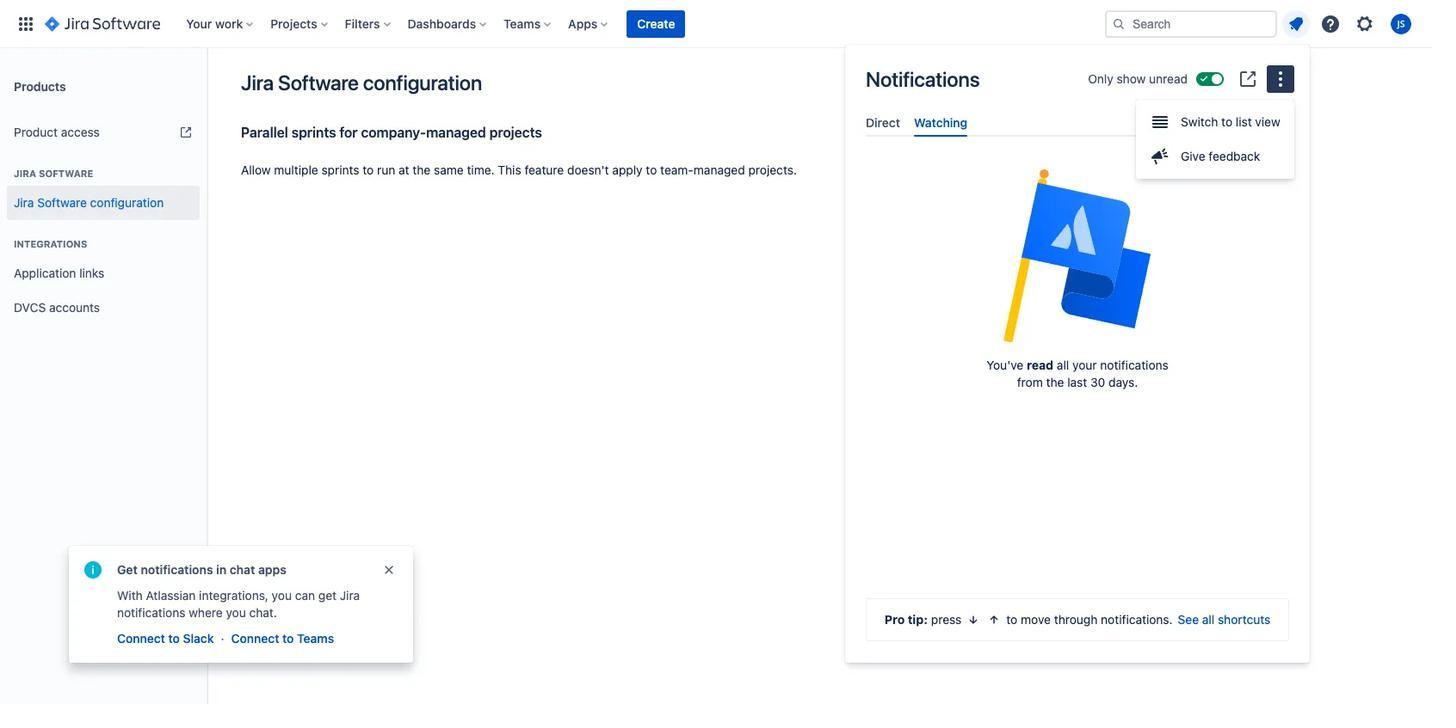 Task type: vqa. For each thing, say whether or not it's contained in the screenshot.
THE ATLASSIAN JIRA - PLUGINS - LOOK AND FEEL LOGO UPLOAD PLUGIN
no



Task type: locate. For each thing, give the bounding box(es) containing it.
managed up same
[[426, 125, 486, 140]]

connect
[[117, 632, 165, 646], [231, 632, 279, 646]]

dashboards button
[[402, 10, 493, 37]]

appswitcher icon image
[[15, 13, 36, 34]]

configuration down product access link
[[90, 195, 164, 210]]

banner containing your work
[[0, 0, 1432, 48]]

the left last
[[1046, 375, 1064, 390]]

1 vertical spatial software
[[39, 168, 93, 179]]

teams inside popup button
[[504, 16, 541, 31]]

notifications inside the with atlassian integrations, you can get jira notifications where you chat.
[[117, 606, 185, 621]]

from
[[1017, 375, 1043, 390]]

1 horizontal spatial connect
[[231, 632, 279, 646]]

notifications
[[1100, 358, 1169, 373], [141, 563, 213, 578], [117, 606, 185, 621]]

where
[[189, 606, 223, 621]]

the inside all your notifications from the last 30 days.
[[1046, 375, 1064, 390]]

2 vertical spatial software
[[37, 195, 87, 210]]

0 vertical spatial all
[[1057, 358, 1069, 373]]

application
[[14, 266, 76, 280]]

feature
[[525, 163, 564, 177]]

1 horizontal spatial the
[[1046, 375, 1064, 390]]

list
[[1236, 114, 1252, 129]]

jira software configuration
[[241, 71, 482, 95], [14, 195, 164, 210]]

you down the integrations,
[[226, 606, 246, 621]]

0 vertical spatial managed
[[426, 125, 486, 140]]

1 vertical spatial the
[[1046, 375, 1064, 390]]

jira up parallel
[[241, 71, 274, 95]]

watching
[[914, 115, 968, 130]]

dashboards
[[408, 16, 476, 31]]

0 horizontal spatial all
[[1057, 358, 1069, 373]]

projects button
[[265, 10, 335, 37]]

work
[[215, 16, 243, 31]]

the right at
[[413, 163, 431, 177]]

get
[[318, 589, 337, 603]]

slack
[[183, 632, 214, 646]]

sprints down for
[[321, 163, 359, 177]]

0 horizontal spatial jira software configuration
[[14, 195, 164, 210]]

connect to teams button
[[229, 629, 336, 650]]

application links link
[[7, 256, 200, 291]]

1 vertical spatial you
[[226, 606, 246, 621]]

0 vertical spatial configuration
[[363, 71, 482, 95]]

see all shortcuts
[[1178, 613, 1271, 627]]

0 vertical spatial notifications
[[1100, 358, 1169, 373]]

30
[[1091, 375, 1105, 390]]

jira software
[[14, 168, 93, 179]]

software
[[278, 71, 359, 95], [39, 168, 93, 179], [37, 195, 87, 210]]

primary element
[[10, 0, 1105, 48]]

banner
[[0, 0, 1432, 48]]

teams left apps
[[504, 16, 541, 31]]

shortcuts
[[1218, 613, 1271, 627]]

show
[[1117, 71, 1146, 86]]

0 horizontal spatial managed
[[426, 125, 486, 140]]

notifications up days.
[[1100, 358, 1169, 373]]

software down product access
[[39, 168, 93, 179]]

multiple
[[274, 163, 318, 177]]

0 vertical spatial jira software configuration
[[241, 71, 482, 95]]

1 vertical spatial managed
[[694, 163, 745, 177]]

0 horizontal spatial the
[[413, 163, 431, 177]]

tab list
[[859, 108, 1296, 137]]

all inside button
[[1202, 613, 1215, 627]]

0 horizontal spatial configuration
[[90, 195, 164, 210]]

1 horizontal spatial configuration
[[363, 71, 482, 95]]

apps button
[[563, 10, 615, 37]]

chat
[[230, 563, 255, 578]]

get
[[117, 563, 138, 578]]

teams down can
[[297, 632, 334, 646]]

with atlassian integrations, you can get jira notifications where you chat.
[[117, 589, 360, 621]]

sprints
[[291, 125, 336, 140], [321, 163, 359, 177]]

projects
[[489, 125, 542, 140]]

team-
[[660, 163, 694, 177]]

read
[[1027, 358, 1054, 373]]

jira software configuration up for
[[241, 71, 482, 95]]

1 horizontal spatial all
[[1202, 613, 1215, 627]]

teams
[[504, 16, 541, 31], [297, 632, 334, 646]]

software down jira software
[[37, 195, 87, 210]]

configuration inside the jira software group
[[90, 195, 164, 210]]

jira right get
[[340, 589, 360, 603]]

jira
[[241, 71, 274, 95], [14, 168, 36, 179], [14, 195, 34, 210], [340, 589, 360, 603]]

all left your
[[1057, 358, 1069, 373]]

you left can
[[272, 589, 292, 603]]

jira software configuration down jira software
[[14, 195, 164, 210]]

allow
[[241, 163, 271, 177]]

software up for
[[278, 71, 359, 95]]

jira software image
[[45, 13, 160, 34], [45, 13, 160, 34]]

your profile and settings image
[[1391, 13, 1412, 34]]

1 vertical spatial configuration
[[90, 195, 164, 210]]

0 vertical spatial teams
[[504, 16, 541, 31]]

0 horizontal spatial connect
[[117, 632, 165, 646]]

filters button
[[340, 10, 397, 37]]

connect for connect to teams
[[231, 632, 279, 646]]

1 horizontal spatial you
[[272, 589, 292, 603]]

chat.
[[249, 606, 277, 621]]

with
[[117, 589, 143, 603]]

configuration
[[363, 71, 482, 95], [90, 195, 164, 210]]

dvcs
[[14, 300, 46, 315]]

to
[[1221, 114, 1233, 129], [363, 163, 374, 177], [646, 163, 657, 177], [1006, 613, 1018, 627], [168, 632, 180, 646], [282, 632, 294, 646]]

1 vertical spatial teams
[[297, 632, 334, 646]]

see all shortcuts button
[[1178, 612, 1271, 629]]

access
[[61, 124, 100, 139]]

unread
[[1149, 71, 1188, 86]]

the
[[413, 163, 431, 177], [1046, 375, 1064, 390]]

through
[[1054, 613, 1098, 627]]

0 vertical spatial software
[[278, 71, 359, 95]]

0 vertical spatial you
[[272, 589, 292, 603]]

all your notifications from the last 30 days.
[[1017, 358, 1169, 390]]

1 vertical spatial all
[[1202, 613, 1215, 627]]

1 vertical spatial sprints
[[321, 163, 359, 177]]

2 connect from the left
[[231, 632, 279, 646]]

managed left projects. on the top of page
[[694, 163, 745, 177]]

all right 'see'
[[1202, 613, 1215, 627]]

1 horizontal spatial managed
[[694, 163, 745, 177]]

product access
[[14, 124, 100, 139]]

0 vertical spatial sprints
[[291, 125, 336, 140]]

at
[[399, 163, 409, 177]]

all
[[1057, 358, 1069, 373], [1202, 613, 1215, 627]]

0 horizontal spatial teams
[[297, 632, 334, 646]]

configuration up the company- on the left of page
[[363, 71, 482, 95]]

company-
[[361, 125, 426, 140]]

sprints left for
[[291, 125, 336, 140]]

1 vertical spatial jira software configuration
[[14, 195, 164, 210]]

teams inside button
[[297, 632, 334, 646]]

connect to slack
[[117, 632, 214, 646]]

2 vertical spatial notifications
[[117, 606, 185, 621]]

1 connect from the left
[[117, 632, 165, 646]]

links
[[79, 266, 104, 280]]

notifications down atlassian
[[117, 606, 185, 621]]

switch to list view button
[[1136, 105, 1294, 139]]

connect to teams
[[231, 632, 334, 646]]

tab list containing direct
[[859, 108, 1296, 137]]

last
[[1067, 375, 1087, 390]]

open notifications in a new tab image
[[1238, 69, 1258, 90]]

notifications up atlassian
[[141, 563, 213, 578]]

view
[[1255, 114, 1280, 129]]

product access link
[[7, 115, 200, 150]]

this
[[498, 163, 521, 177]]

group
[[1136, 100, 1294, 179]]

managed
[[426, 125, 486, 140], [694, 163, 745, 177]]

1 horizontal spatial teams
[[504, 16, 541, 31]]

info image
[[83, 560, 103, 581]]

connect down with
[[117, 632, 165, 646]]

connect down the chat.
[[231, 632, 279, 646]]



Task type: describe. For each thing, give the bounding box(es) containing it.
jira software configuration inside the jira software group
[[14, 195, 164, 210]]

time.
[[467, 163, 495, 177]]

give
[[1181, 149, 1206, 164]]

tab list inside notifications dialog
[[859, 108, 1296, 137]]

teams button
[[498, 10, 558, 37]]

create button
[[627, 10, 686, 37]]

see
[[1178, 613, 1199, 627]]

integrations
[[14, 238, 87, 250]]

your
[[1072, 358, 1097, 373]]

filters
[[345, 16, 380, 31]]

you've read
[[987, 358, 1054, 373]]

can
[[295, 589, 315, 603]]

doesn't
[[567, 163, 609, 177]]

1 vertical spatial notifications
[[141, 563, 213, 578]]

projects
[[270, 16, 317, 31]]

switch to list view
[[1181, 114, 1280, 129]]

software for jira software configuration link on the left top
[[37, 195, 87, 210]]

run
[[377, 163, 395, 177]]

give feedback button
[[1136, 139, 1294, 174]]

0 horizontal spatial you
[[226, 606, 246, 621]]

apply
[[612, 163, 643, 177]]

product
[[14, 124, 58, 139]]

watching tab panel
[[859, 137, 1296, 153]]

parallel sprints for company-managed projects
[[241, 125, 542, 140]]

application links
[[14, 266, 104, 280]]

to inside notifications dialog
[[1006, 613, 1018, 627]]

create
[[637, 16, 675, 31]]

integrations group
[[7, 220, 200, 331]]

your
[[186, 16, 212, 31]]

jira down product
[[14, 168, 36, 179]]

arrow up image
[[988, 614, 1001, 627]]

notifications inside all your notifications from the last 30 days.
[[1100, 358, 1169, 373]]

to move through notifications.
[[1006, 613, 1173, 627]]

your work button
[[181, 10, 260, 37]]

for
[[339, 125, 358, 140]]

notifications.
[[1101, 613, 1173, 627]]

group containing switch to list view
[[1136, 100, 1294, 179]]

help image
[[1320, 13, 1341, 34]]

jira inside the with atlassian integrations, you can get jira notifications where you chat.
[[340, 589, 360, 603]]

integrations,
[[199, 589, 268, 603]]

you've
[[987, 358, 1024, 373]]

apps
[[258, 563, 287, 578]]

jira software configuration link
[[7, 186, 200, 220]]

search image
[[1112, 17, 1126, 31]]

direct
[[866, 115, 900, 130]]

projects.
[[748, 163, 797, 177]]

pro
[[885, 613, 905, 627]]

dvcs accounts link
[[7, 291, 200, 325]]

notifications image
[[1286, 13, 1307, 34]]

only show unread
[[1088, 71, 1188, 86]]

all inside all your notifications from the last 30 days.
[[1057, 358, 1069, 373]]

days.
[[1109, 375, 1138, 390]]

software for the jira software group at the top left of the page
[[39, 168, 93, 179]]

1 horizontal spatial jira software configuration
[[241, 71, 482, 95]]

pro tip: press
[[885, 613, 962, 627]]

arrow down image
[[967, 614, 981, 627]]

connect for connect to slack
[[117, 632, 165, 646]]

same
[[434, 163, 464, 177]]

allow multiple sprints to run at the same time. this feature doesn't apply to team-managed projects.
[[241, 163, 797, 177]]

more image
[[1270, 69, 1291, 90]]

atlassian
[[146, 589, 196, 603]]

your work
[[186, 16, 243, 31]]

only
[[1088, 71, 1114, 86]]

notifications dialog
[[845, 45, 1310, 664]]

dvcs accounts
[[14, 300, 100, 315]]

apps
[[568, 16, 598, 31]]

move
[[1021, 613, 1051, 627]]

parallel
[[241, 125, 288, 140]]

dismiss image
[[382, 564, 396, 578]]

give feedback
[[1181, 149, 1260, 164]]

jira down jira software
[[14, 195, 34, 210]]

settings image
[[1355, 13, 1375, 34]]

0 vertical spatial the
[[413, 163, 431, 177]]

tip:
[[908, 613, 928, 627]]

Search field
[[1105, 10, 1277, 37]]

products
[[14, 79, 66, 93]]

press
[[931, 613, 962, 627]]

sidebar navigation image
[[188, 69, 226, 103]]

connect to slack button
[[115, 629, 216, 650]]

accounts
[[49, 300, 100, 315]]

notifications
[[866, 67, 980, 91]]

feedback
[[1209, 149, 1260, 164]]

get notifications in chat apps
[[117, 563, 287, 578]]

in
[[216, 563, 227, 578]]

switch
[[1181, 114, 1218, 129]]

jira software group
[[7, 150, 200, 226]]



